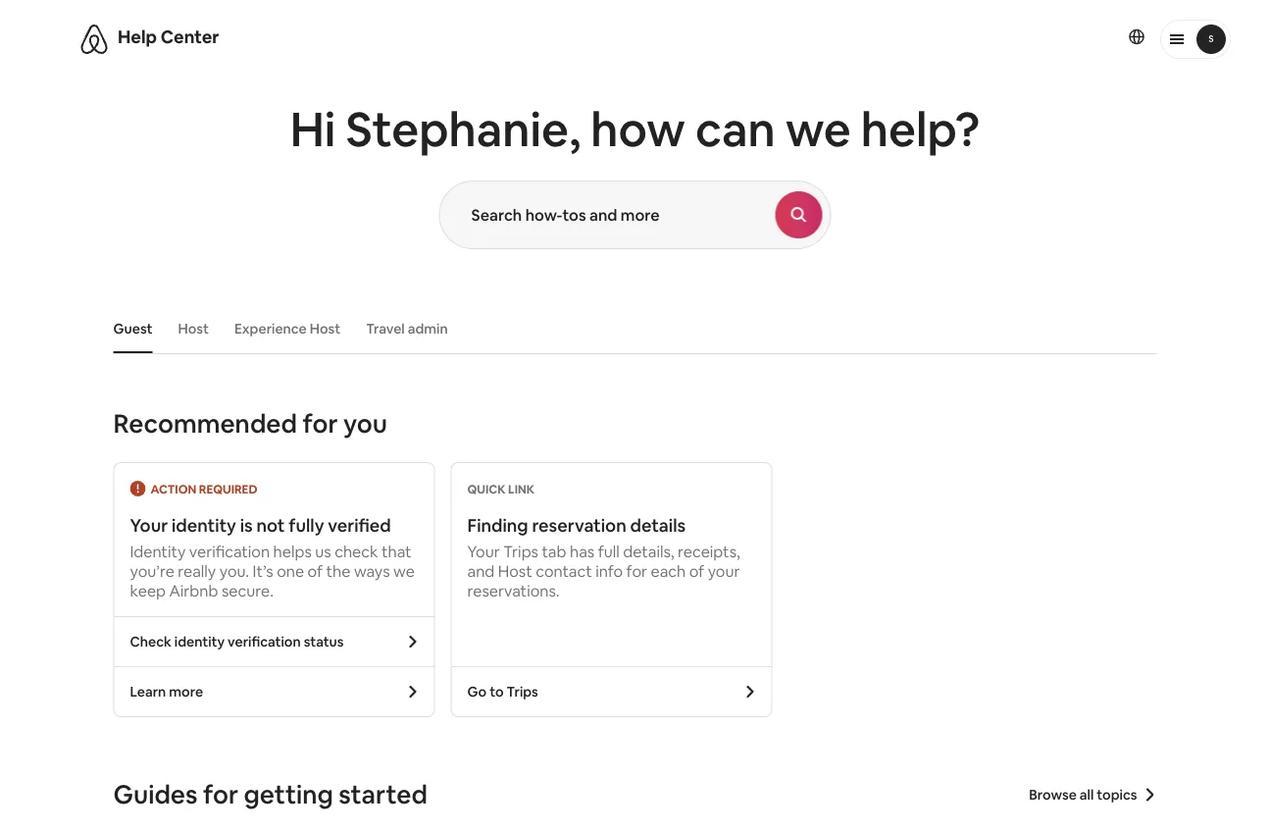 Task type: describe. For each thing, give the bounding box(es) containing it.
your for your trips tab has full details, receipts, and host contact info for each of your reservations.
[[468, 541, 500, 561]]

check identity verification status
[[130, 633, 344, 651]]

learn more link
[[114, 667, 434, 716]]

receipts,
[[678, 541, 741, 561]]

travel admin
[[366, 320, 448, 338]]

your identity is not fully verified
[[130, 514, 391, 537]]

go to trips
[[468, 683, 538, 701]]

we inside identity verification helps us check that you're really you. it's one of the ways we keep airbnb secure.
[[394, 561, 415, 581]]

Search how-tos and more search field
[[440, 182, 776, 248]]

center
[[161, 26, 219, 49]]

identity
[[130, 541, 186, 561]]

help center
[[118, 26, 219, 49]]

guest button
[[104, 310, 162, 347]]

go to trips link
[[452, 667, 772, 716]]

learn more
[[130, 683, 203, 701]]

trips inside your trips tab has full details, receipts, and host contact info for each of your reservations.
[[504, 541, 539, 561]]

your for your identity is not fully verified
[[130, 514, 168, 537]]

hi
[[290, 99, 336, 160]]

can
[[696, 99, 776, 160]]

trips inside the go to trips link
[[507, 683, 538, 701]]

verified
[[328, 514, 391, 537]]

your
[[708, 561, 740, 581]]

all
[[1080, 786, 1094, 804]]

info
[[596, 561, 623, 581]]

contact
[[536, 561, 592, 581]]

help center link
[[118, 26, 219, 49]]

finding
[[468, 514, 528, 537]]

not
[[257, 514, 285, 537]]

airbnb
[[169, 580, 218, 600]]

travel
[[366, 320, 405, 338]]

is
[[240, 514, 253, 537]]

for for recommended for you
[[303, 407, 338, 440]]

reservations.
[[468, 580, 560, 600]]

stephanie,
[[346, 99, 581, 160]]

status
[[304, 633, 344, 651]]

has
[[570, 541, 595, 561]]

getting
[[244, 778, 333, 811]]

to
[[490, 683, 504, 701]]

really
[[178, 561, 216, 581]]

hi stephanie, how can we help?
[[290, 99, 980, 160]]

details,
[[623, 541, 675, 561]]

for for guides for getting started
[[203, 778, 238, 811]]

learn
[[130, 683, 166, 701]]

more
[[169, 683, 203, 701]]

required
[[199, 482, 258, 497]]

how
[[591, 99, 686, 160]]

full
[[598, 541, 620, 561]]

reservation
[[532, 514, 627, 537]]

quick link
[[468, 482, 535, 497]]

0 horizontal spatial host
[[178, 320, 209, 338]]

host button
[[168, 310, 219, 347]]

guest
[[113, 320, 153, 338]]

helps
[[273, 541, 312, 561]]



Task type: locate. For each thing, give the bounding box(es) containing it.
None search field
[[439, 181, 832, 249]]

trips
[[504, 541, 539, 561], [507, 683, 538, 701]]

0 vertical spatial for
[[303, 407, 338, 440]]

for left you
[[303, 407, 338, 440]]

verification inside identity verification helps us check that you're really you. it's one of the ways we keep airbnb secure.
[[189, 541, 270, 561]]

browse all topics
[[1029, 786, 1138, 804]]

browse all topics link
[[1029, 786, 1157, 804]]

guides for getting started
[[113, 778, 428, 811]]

check
[[130, 633, 172, 651]]

verification up learn more link
[[228, 633, 301, 651]]

0 horizontal spatial of
[[308, 561, 323, 581]]

the
[[326, 561, 351, 581]]

0 vertical spatial we
[[786, 99, 851, 160]]

you're
[[130, 561, 174, 581]]

verification down is
[[189, 541, 270, 561]]

your inside your trips tab has full details, receipts, and host contact info for each of your reservations.
[[468, 541, 500, 561]]

started
[[339, 778, 428, 811]]

identity verification helps us check that you're really you. it's one of the ways we keep airbnb secure.
[[130, 541, 415, 600]]

and
[[468, 561, 495, 581]]

airbnb homepage image
[[78, 24, 110, 55]]

you.
[[219, 561, 249, 581]]

1 vertical spatial we
[[394, 561, 415, 581]]

0 horizontal spatial we
[[394, 561, 415, 581]]

0 horizontal spatial for
[[203, 778, 238, 811]]

tab list
[[104, 304, 1157, 353]]

0 vertical spatial trips
[[504, 541, 539, 561]]

1 horizontal spatial we
[[786, 99, 851, 160]]

experience host button
[[225, 310, 350, 347]]

of
[[308, 561, 323, 581], [689, 561, 705, 581]]

tab
[[542, 541, 567, 561]]

1 vertical spatial verification
[[228, 633, 301, 651]]

2 vertical spatial for
[[203, 778, 238, 811]]

each
[[651, 561, 686, 581]]

one
[[277, 561, 304, 581]]

main navigation menu image
[[1197, 25, 1226, 54]]

us
[[315, 541, 331, 561]]

it's
[[253, 561, 273, 581]]

1 vertical spatial identity
[[175, 633, 225, 651]]

of inside identity verification helps us check that you're really you. it's one of the ways we keep airbnb secure.
[[308, 561, 323, 581]]

ways
[[354, 561, 390, 581]]

host right and
[[498, 561, 532, 581]]

link
[[508, 482, 535, 497]]

details
[[630, 514, 686, 537]]

identity right check
[[175, 633, 225, 651]]

recommended for you
[[113, 407, 388, 440]]

guides
[[113, 778, 198, 811]]

your down finding
[[468, 541, 500, 561]]

experience host
[[234, 320, 341, 338]]

keep
[[130, 580, 166, 600]]

1 vertical spatial your
[[468, 541, 500, 561]]

host
[[178, 320, 209, 338], [310, 320, 341, 338], [498, 561, 532, 581]]

1 vertical spatial trips
[[507, 683, 538, 701]]

for right "guides"
[[203, 778, 238, 811]]

identity for check
[[175, 633, 225, 651]]

1 horizontal spatial for
[[303, 407, 338, 440]]

we right ways
[[394, 561, 415, 581]]

finding reservation details
[[468, 514, 686, 537]]

0 vertical spatial verification
[[189, 541, 270, 561]]

1 of from the left
[[308, 561, 323, 581]]

tab list containing guest
[[104, 304, 1157, 353]]

browse
[[1029, 786, 1077, 804]]

check
[[335, 541, 378, 561]]

0 vertical spatial your
[[130, 514, 168, 537]]

quick
[[468, 482, 506, 497]]

that
[[382, 541, 412, 561]]

we
[[786, 99, 851, 160], [394, 561, 415, 581]]

recommended
[[113, 407, 297, 440]]

2 horizontal spatial host
[[498, 561, 532, 581]]

verification
[[189, 541, 270, 561], [228, 633, 301, 651]]

secure.
[[222, 580, 274, 600]]

of left the
[[308, 561, 323, 581]]

topics
[[1097, 786, 1138, 804]]

you
[[343, 407, 388, 440]]

identity
[[172, 514, 236, 537], [175, 633, 225, 651]]

of left your
[[689, 561, 705, 581]]

admin
[[408, 320, 448, 338]]

host right the guest
[[178, 320, 209, 338]]

action required
[[151, 482, 258, 497]]

we right the can
[[786, 99, 851, 160]]

trips right to
[[507, 683, 538, 701]]

fully
[[289, 514, 324, 537]]

experience
[[234, 320, 307, 338]]

your up the "identity"
[[130, 514, 168, 537]]

help?
[[861, 99, 980, 160]]

identity for your
[[172, 514, 236, 537]]

for inside your trips tab has full details, receipts, and host contact info for each of your reservations.
[[627, 561, 648, 581]]

trips left tab
[[504, 541, 539, 561]]

0 vertical spatial identity
[[172, 514, 236, 537]]

identity down action required
[[172, 514, 236, 537]]

your trips tab has full details, receipts, and host contact info for each of your reservations.
[[468, 541, 741, 600]]

action
[[151, 482, 197, 497]]

travel admin button
[[356, 310, 458, 347]]

for right info
[[627, 561, 648, 581]]

go
[[468, 683, 487, 701]]

for
[[303, 407, 338, 440], [627, 561, 648, 581], [203, 778, 238, 811]]

check identity verification status link
[[114, 617, 434, 666]]

help
[[118, 26, 157, 49]]

2 of from the left
[[689, 561, 705, 581]]

0 horizontal spatial your
[[130, 514, 168, 537]]

host right experience
[[310, 320, 341, 338]]

1 horizontal spatial of
[[689, 561, 705, 581]]

1 vertical spatial for
[[627, 561, 648, 581]]

2 horizontal spatial for
[[627, 561, 648, 581]]

your
[[130, 514, 168, 537], [468, 541, 500, 561]]

1 horizontal spatial host
[[310, 320, 341, 338]]

host inside your trips tab has full details, receipts, and host contact info for each of your reservations.
[[498, 561, 532, 581]]

1 horizontal spatial your
[[468, 541, 500, 561]]

of inside your trips tab has full details, receipts, and host contact info for each of your reservations.
[[689, 561, 705, 581]]



Task type: vqa. For each thing, say whether or not it's contained in the screenshot.
Experience Host on the top of the page
yes



